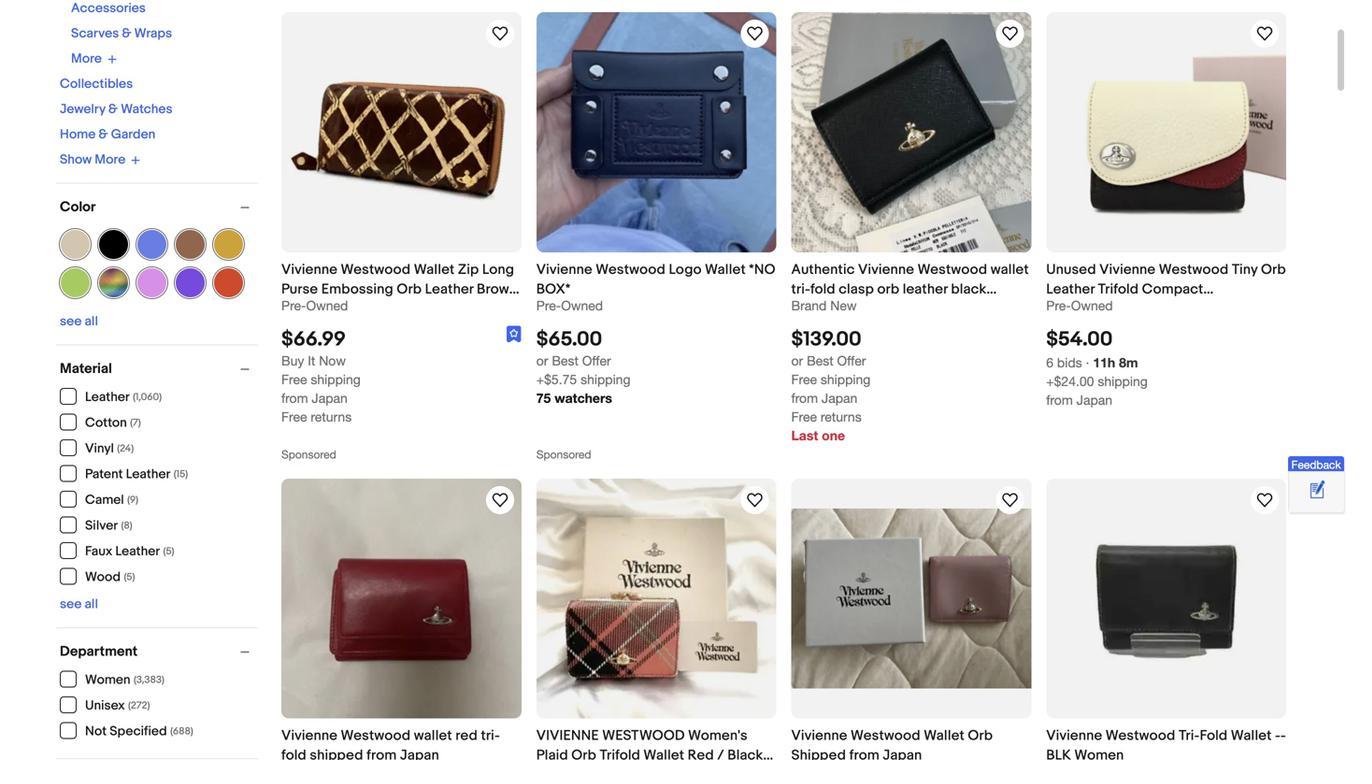Task type: describe. For each thing, give the bounding box(es) containing it.
orb inside unused vivienne westwood tiny orb leather  trifold compact wallet/3s1036
[[1261, 261, 1286, 278]]

jewelry
[[60, 101, 105, 117]]

patent leather (15)
[[85, 467, 188, 483]]

(5) inside faux leather (5)
[[163, 546, 174, 558]]

(5) inside wood (5)
[[124, 571, 135, 584]]

shipped
[[310, 747, 363, 760]]

best for $139.00
[[807, 353, 834, 368]]

orb inside vivienne westwood women's plaid orb trifold wallet red / blac
[[572, 747, 597, 760]]

watch vivienne westwood tri-fold wallet -- blk women image
[[1254, 489, 1276, 511]]

brown
[[477, 281, 517, 298]]

returns inside the buy it now free shipping from japan free returns
[[311, 409, 352, 424]]

not specified (688)
[[85, 724, 193, 740]]

from inside $54.00 6 bids · 11h 8m +$24.00 shipping from japan
[[1047, 392, 1073, 408]]

wood
[[85, 569, 121, 585]]

wraps
[[134, 26, 172, 42]]

6
[[1047, 355, 1054, 370]]

compact
[[1142, 281, 1204, 298]]

$66.99
[[281, 327, 346, 352]]

cotton
[[85, 415, 127, 431]]

$54.00
[[1047, 327, 1113, 352]]

vivienne westwood women's plaid orb trifold wallet red / blac link
[[537, 726, 777, 760]]

westwood
[[602, 728, 685, 745]]

8m
[[1119, 355, 1139, 370]]

women inside vivienne westwood tri-fold wallet -- blk women
[[1075, 747, 1124, 760]]

owned for $54.00
[[1071, 298, 1113, 313]]

westwood for vivienne westwood wallet orb shipped from japan
[[851, 728, 921, 745]]

show
[[60, 152, 92, 168]]

vivienne westwood wallet orb shipped from japan link
[[792, 726, 1032, 760]]

unused vivienne westwood tiny orb leather  trifold compact wallet/3s1036 heading
[[1047, 261, 1286, 317]]

(688)
[[170, 726, 193, 738]]

$65.00 or best offer +$5.75 shipping 75 watchers
[[537, 327, 631, 406]]

(272)
[[128, 700, 150, 712]]

silver (8)
[[85, 518, 132, 534]]

1 vertical spatial more
[[95, 152, 126, 168]]

vivienne
[[537, 728, 599, 745]]

it
[[308, 353, 315, 368]]

from inside the buy it now free shipping from japan free returns
[[281, 390, 308, 406]]

(15)
[[174, 468, 188, 481]]

accessories
[[71, 0, 146, 16]]

vivienne for vivienne westwood wallet orb shipped from japan
[[792, 728, 848, 745]]

vivienne westwood women's plaid orb trifold wallet red / blac heading
[[537, 728, 774, 760]]

watch vivienne westwood logo wallet *no box* image
[[744, 22, 766, 45]]

department button
[[60, 643, 258, 660]]

brand new
[[792, 298, 857, 313]]

vivienne westwood wallet zip long purse embossing orb leather brown authentic
[[281, 261, 517, 317]]

vivienne westwood wallet red tri- fold shipped from japan heading
[[281, 728, 500, 760]]

collectibles jewelry & watches home & garden
[[60, 76, 173, 143]]

leather
[[903, 281, 948, 298]]

owned inside "vivienne westwood logo wallet *no box* pre-owned"
[[561, 298, 603, 313]]

+$24.00
[[1047, 374, 1095, 389]]

leather down (8)
[[115, 544, 160, 560]]

0 vertical spatial more
[[71, 51, 102, 67]]

*no
[[749, 261, 776, 278]]

pre- for $66.99
[[281, 298, 306, 313]]

best for $65.00
[[552, 353, 579, 368]]

vivienne westwood tri-fold wallet -- blk women link
[[1047, 726, 1287, 760]]

faux leather (5)
[[85, 544, 174, 560]]

shipping inside $139.00 or best offer free shipping from japan free returns last one
[[821, 372, 871, 387]]

vivienne westwood wallet zip long purse embossing orb leather brown authentic image
[[281, 21, 522, 244]]

blk
[[1047, 747, 1072, 760]]

shipped
[[792, 747, 846, 760]]

collectibles link
[[60, 76, 133, 92]]

westwood inside authentic vivienne westwood wallet tri-fold clasp orb leather black authentc
[[918, 261, 988, 278]]

clasp
[[839, 281, 874, 298]]

last
[[792, 428, 819, 443]]

logo
[[669, 261, 702, 278]]

women's
[[688, 728, 748, 745]]

japan inside 'vivienne westwood wallet red tri- fold shipped from japan'
[[400, 747, 439, 760]]

authentic inside the vivienne westwood wallet zip long purse embossing orb leather brown authentic
[[281, 300, 345, 317]]

vivienne westwood wallet zip long purse embossing orb leather brown authentic heading
[[281, 261, 520, 317]]

patent
[[85, 467, 123, 483]]

watch vivienne westwood women's plaid orb trifold wallet red / black leather used image
[[744, 489, 766, 511]]

(9)
[[127, 494, 138, 506]]

2 - from the left
[[1281, 728, 1287, 745]]

or for $139.00
[[792, 353, 803, 368]]

scarves & wraps link
[[71, 26, 172, 42]]

see all for color
[[60, 314, 98, 330]]

75
[[537, 390, 551, 406]]

vivienne for vivienne westwood tri-fold wallet -- blk women
[[1047, 728, 1103, 745]]

home & garden link
[[60, 127, 155, 143]]

watch vivienne westwood wallet zip long purse embossing orb leather brown authentic image
[[489, 22, 511, 45]]

wallet inside the vivienne westwood wallet zip long purse embossing orb leather brown authentic
[[414, 261, 455, 278]]

sunglasses & sunglasses accessories link
[[71, 0, 222, 16]]

(1,060)
[[133, 391, 162, 404]]

scarves
[[71, 26, 119, 42]]

from inside 'vivienne westwood wallet red tri- fold shipped from japan'
[[367, 747, 397, 760]]

orb inside vivienne westwood wallet orb shipped from japan
[[968, 728, 993, 745]]

·
[[1086, 355, 1090, 370]]

$139.00
[[792, 327, 862, 352]]

black
[[951, 281, 987, 298]]

fold for clasp
[[811, 281, 836, 298]]

/
[[718, 747, 725, 760]]

vivienne for vivienne westwood logo wallet *no box* pre-owned
[[537, 261, 593, 278]]

westwood inside unused vivienne westwood tiny orb leather  trifold compact wallet/3s1036
[[1159, 261, 1229, 278]]

or for $65.00
[[537, 353, 548, 368]]

orb
[[878, 281, 900, 298]]

tri-
[[1179, 728, 1200, 745]]

authentic vivienne westwood wallet tri-fold clasp orb leather black authentc link
[[792, 260, 1032, 317]]

vivienne inside unused vivienne westwood tiny orb leather  trifold compact wallet/3s1036
[[1100, 261, 1156, 278]]

1 sunglasses from the left
[[71, 0, 139, 0]]

vivienne westwood wallet orb shipped from japan image
[[792, 509, 1032, 689]]

watch vivienne westwood wallet red tri-fold shipped from japan image
[[489, 489, 511, 511]]

pre-owned for $54.00
[[1047, 298, 1113, 313]]

vivienne inside authentic vivienne westwood wallet tri-fold clasp orb leather black authentc
[[858, 261, 915, 278]]

color button
[[60, 199, 258, 216]]

now
[[319, 353, 346, 368]]

authentic vivienne westwood wallet tri-fold clasp orb leather black authentc heading
[[792, 261, 1029, 317]]

vivienne westwood logo wallet *no box* image
[[537, 12, 777, 252]]

(8)
[[121, 520, 132, 532]]

watches
[[121, 101, 173, 117]]

vinyl
[[85, 441, 114, 457]]

jewelry & watches link
[[60, 101, 173, 117]]

watch unused vivienne westwood tiny orb leather  trifold compact wallet/3s1036 image
[[1254, 22, 1276, 45]]

garden
[[111, 127, 155, 143]]

0 vertical spatial women
[[85, 672, 131, 688]]

tiny
[[1232, 261, 1258, 278]]

plaid
[[537, 747, 568, 760]]

purse
[[281, 281, 318, 298]]

show more
[[60, 152, 126, 168]]

feedback
[[1292, 458, 1342, 471]]

more button
[[71, 51, 117, 67]]

leather inside unused vivienne westwood tiny orb leather  trifold compact wallet/3s1036
[[1047, 281, 1095, 298]]

authentic vivienne westwood wallet tri-fold clasp orb leather black authentc
[[792, 261, 1029, 317]]

offer for $65.00
[[582, 353, 611, 368]]

pre- inside "vivienne westwood logo wallet *no box* pre-owned"
[[537, 298, 561, 313]]

westwood for vivienne westwood logo wallet *no box* pre-owned
[[596, 261, 666, 278]]



Task type: locate. For each thing, give the bounding box(es) containing it.
wallet inside "vivienne westwood logo wallet *no box* pre-owned"
[[705, 261, 746, 278]]

1 horizontal spatial offer
[[837, 353, 866, 368]]

vivienne
[[281, 261, 338, 278], [537, 261, 593, 278], [858, 261, 915, 278], [1100, 261, 1156, 278], [281, 728, 338, 745], [792, 728, 848, 745], [1047, 728, 1103, 745]]

vinyl (24)
[[85, 441, 134, 457]]

1 horizontal spatial best
[[807, 353, 834, 368]]

wallet inside 'vivienne westwood wallet red tri- fold shipped from japan'
[[414, 728, 452, 745]]

leather down unused
[[1047, 281, 1095, 298]]

1 vertical spatial women
[[1075, 747, 1124, 760]]

japan
[[312, 390, 348, 406], [822, 390, 858, 406], [1077, 392, 1113, 408], [400, 747, 439, 760], [883, 747, 922, 760]]

0 horizontal spatial sunglasses
[[71, 0, 139, 0]]

authentic down purse
[[281, 300, 345, 317]]

all down wood
[[85, 597, 98, 613]]

2 pre-owned from the left
[[1047, 298, 1113, 313]]

or inside $65.00 or best offer +$5.75 shipping 75 watchers
[[537, 353, 548, 368]]

more down home & garden link
[[95, 152, 126, 168]]

trifold inside vivienne westwood women's plaid orb trifold wallet red / blac
[[600, 747, 640, 760]]

all
[[85, 314, 98, 330], [85, 597, 98, 613]]

shipping down now
[[311, 372, 361, 387]]

westwood for vivienne westwood wallet zip long purse embossing orb leather brown authentic
[[341, 261, 411, 278]]

leather down zip
[[425, 281, 474, 298]]

trifold
[[1098, 281, 1139, 298], [600, 747, 640, 760]]

returns up "one"
[[821, 409, 862, 424]]

more
[[71, 51, 102, 67], [95, 152, 126, 168]]

0 horizontal spatial best
[[552, 353, 579, 368]]

unisex (272)
[[85, 698, 150, 714]]

trifold inside unused vivienne westwood tiny orb leather  trifold compact wallet/3s1036
[[1098, 281, 1139, 298]]

vivienne westwood tri-fold wallet -- blk women image
[[1077, 479, 1257, 719]]

0 vertical spatial all
[[85, 314, 98, 330]]

1 horizontal spatial authentic
[[792, 261, 855, 278]]

$139.00 or best offer free shipping from japan free returns last one
[[792, 327, 871, 443]]

1 or from the left
[[537, 353, 548, 368]]

1 vertical spatial trifold
[[600, 747, 640, 760]]

unused
[[1047, 261, 1097, 278]]

1 horizontal spatial trifold
[[1098, 281, 1139, 298]]

1 see from the top
[[60, 314, 82, 330]]

$54.00 6 bids · 11h 8m +$24.00 shipping from japan
[[1047, 327, 1148, 408]]

unused vivienne westwood tiny orb leather  trifold compact wallet/3s1036 image
[[1047, 12, 1287, 252]]

vivienne westwood wallet red tri- fold shipped from japan
[[281, 728, 500, 760]]

see for color
[[60, 314, 82, 330]]

best
[[552, 353, 579, 368], [807, 353, 834, 368]]

(3,383)
[[134, 674, 164, 686]]

wood (5)
[[85, 569, 135, 585]]

shipping down 8m in the right top of the page
[[1098, 374, 1148, 389]]

tri- right red
[[481, 728, 500, 745]]

shipping inside the buy it now free shipping from japan free returns
[[311, 372, 361, 387]]

westwood inside 'vivienne westwood wallet red tri- fold shipped from japan'
[[341, 728, 411, 745]]

westwood inside vivienne westwood tri-fold wallet -- blk women
[[1106, 728, 1176, 745]]

wallet inside vivienne westwood wallet orb shipped from japan
[[924, 728, 965, 745]]

bids
[[1058, 355, 1083, 370]]

1 vertical spatial fold
[[281, 747, 307, 760]]

westwood for vivienne westwood tri-fold wallet -- blk women
[[1106, 728, 1176, 745]]

0 horizontal spatial fold
[[281, 747, 307, 760]]

see all button
[[60, 314, 98, 330], [60, 597, 98, 613]]

camel
[[85, 492, 124, 508]]

women right blk
[[1075, 747, 1124, 760]]

show more button
[[60, 152, 140, 168]]

1 horizontal spatial owned
[[561, 298, 603, 313]]

vivienne westwood wallet orb shipped from japan heading
[[792, 728, 993, 760]]

0 horizontal spatial trifold
[[600, 747, 640, 760]]

vivienne westwood wallet zip long purse embossing orb leather brown authentic link
[[281, 260, 522, 317]]

japan inside the buy it now free shipping from japan free returns
[[312, 390, 348, 406]]

vivienne westwood logo wallet *no box* link
[[537, 260, 777, 298]]

fold up authentc
[[811, 281, 836, 298]]

3 owned from the left
[[1071, 298, 1113, 313]]

vivienne inside vivienne westwood tri-fold wallet -- blk women
[[1047, 728, 1103, 745]]

see up material
[[60, 314, 82, 330]]

1 all from the top
[[85, 314, 98, 330]]

wallet
[[414, 261, 455, 278], [705, 261, 746, 278], [924, 728, 965, 745], [1231, 728, 1272, 745], [644, 747, 685, 760]]

see all for material
[[60, 597, 98, 613]]

japan inside $54.00 6 bids · 11h 8m +$24.00 shipping from japan
[[1077, 392, 1113, 408]]

see for material
[[60, 597, 82, 613]]

best inside $65.00 or best offer +$5.75 shipping 75 watchers
[[552, 353, 579, 368]]

watchers
[[555, 390, 612, 406]]

vivienne westwood women's plaid orb trifold wallet red / black leather used image
[[537, 479, 777, 719]]

& left the wraps
[[122, 26, 131, 42]]

owned up $65.00
[[561, 298, 603, 313]]

0 horizontal spatial wallet
[[414, 728, 452, 745]]

orb inside the vivienne westwood wallet zip long purse embossing orb leather brown authentic
[[397, 281, 422, 298]]

vivienne for vivienne westwood wallet red tri- fold shipped from japan
[[281, 728, 338, 745]]

best up +$5.75
[[552, 353, 579, 368]]

tri- for vivienne westwood wallet red tri- fold shipped from japan
[[481, 728, 500, 745]]

pre- for $54.00
[[1047, 298, 1071, 313]]

free
[[281, 372, 307, 387], [792, 372, 817, 387], [281, 409, 307, 424], [792, 409, 817, 424]]

2 all from the top
[[85, 597, 98, 613]]

authentc
[[792, 300, 849, 317]]

2 or from the left
[[792, 353, 803, 368]]

owned up $54.00
[[1071, 298, 1113, 313]]

all up material
[[85, 314, 98, 330]]

0 vertical spatial see all button
[[60, 314, 98, 330]]

0 vertical spatial authentic
[[792, 261, 855, 278]]

tri-
[[792, 281, 811, 298], [481, 728, 500, 745]]

new
[[831, 298, 857, 313]]

or up +$5.75
[[537, 353, 548, 368]]

material button
[[60, 360, 258, 377]]

watch vivienne westwood wallet orb shipped from japan image
[[999, 489, 1021, 511]]

westwood for vivienne westwood wallet red tri- fold shipped from japan
[[341, 728, 411, 745]]

collectibles
[[60, 76, 133, 92]]

see all button up material
[[60, 314, 98, 330]]

0 vertical spatial (5)
[[163, 546, 174, 558]]

tri- up authentc
[[792, 281, 811, 298]]

vivienne westwood logo wallet *no box* heading
[[537, 261, 776, 298]]

pre- up $65.00
[[537, 298, 561, 313]]

(24)
[[117, 443, 134, 455]]

1 pre-owned from the left
[[281, 298, 348, 313]]

2 sunglasses from the left
[[154, 0, 222, 0]]

0 horizontal spatial pre-
[[281, 298, 306, 313]]

leather inside the vivienne westwood wallet zip long purse embossing orb leather brown authentic
[[425, 281, 474, 298]]

2 owned from the left
[[561, 298, 603, 313]]

leather (1,060)
[[85, 389, 162, 405]]

(7)
[[130, 417, 141, 429]]

authentic vivienne westwood wallet tri-fold clasp orb leather black authentc image
[[792, 12, 1032, 252]]

1 horizontal spatial women
[[1075, 747, 1124, 760]]

1 vertical spatial all
[[85, 597, 98, 613]]

red
[[688, 747, 714, 760]]

all for color
[[85, 314, 98, 330]]

vivienne westwood women's plaid orb trifold wallet red / blac
[[537, 728, 763, 760]]

or inside $139.00 or best offer free shipping from japan free returns last one
[[792, 353, 803, 368]]

westwood inside "vivienne westwood logo wallet *no box* pre-owned"
[[596, 261, 666, 278]]

westwood inside vivienne westwood wallet orb shipped from japan
[[851, 728, 921, 745]]

$65.00
[[537, 327, 603, 352]]

japan inside vivienne westwood wallet orb shipped from japan
[[883, 747, 922, 760]]

see up department
[[60, 597, 82, 613]]

1 vertical spatial see all button
[[60, 597, 98, 613]]

see all button for material
[[60, 597, 98, 613]]

0 vertical spatial trifold
[[1098, 281, 1139, 298]]

zip
[[458, 261, 479, 278]]

offer down $139.00
[[837, 353, 866, 368]]

best inside $139.00 or best offer free shipping from japan free returns last one
[[807, 353, 834, 368]]

japan inside $139.00 or best offer free shipping from japan free returns last one
[[822, 390, 858, 406]]

westwood inside the vivienne westwood wallet zip long purse embossing orb leather brown authentic
[[341, 261, 411, 278]]

vivienne westwood wallet red tri-fold shipped from japan image
[[281, 479, 522, 719]]

1 horizontal spatial pre-
[[537, 298, 561, 313]]

vivienne westwood wallet red tri- fold shipped from japan link
[[281, 726, 522, 760]]

department
[[60, 643, 138, 660]]

1 vertical spatial see all
[[60, 597, 98, 613]]

offer down $65.00
[[582, 353, 611, 368]]

tri- inside 'vivienne westwood wallet red tri- fold shipped from japan'
[[481, 728, 500, 745]]

leather up (9)
[[126, 467, 170, 483]]

silver
[[85, 518, 118, 534]]

wallet inside vivienne westwood women's plaid orb trifold wallet red / blac
[[644, 747, 685, 760]]

camel (9)
[[85, 492, 138, 508]]

wallet left unused
[[991, 261, 1029, 278]]

1 pre- from the left
[[281, 298, 306, 313]]

1 horizontal spatial or
[[792, 353, 803, 368]]

0 horizontal spatial women
[[85, 672, 131, 688]]

0 horizontal spatial or
[[537, 353, 548, 368]]

1 vertical spatial tri-
[[481, 728, 500, 745]]

cotton (7)
[[85, 415, 141, 431]]

pre-owned up $54.00
[[1047, 298, 1113, 313]]

2 pre- from the left
[[537, 298, 561, 313]]

2 see from the top
[[60, 597, 82, 613]]

& up the wraps
[[142, 0, 151, 0]]

unused vivienne westwood tiny orb leather  trifold compact wallet/3s1036
[[1047, 261, 1286, 317]]

long
[[482, 261, 514, 278]]

vivienne westwood tri-fold wallet -- blk women heading
[[1047, 728, 1287, 760]]

see all down wood
[[60, 597, 98, 613]]

2 see all button from the top
[[60, 597, 98, 613]]

sunglasses up scarves
[[71, 0, 139, 0]]

0 horizontal spatial offer
[[582, 353, 611, 368]]

trifold down westwood
[[600, 747, 640, 760]]

box*
[[537, 281, 571, 298]]

0 vertical spatial see all
[[60, 314, 98, 330]]

vivienne for vivienne westwood wallet zip long purse embossing orb leather brown authentic
[[281, 261, 338, 278]]

owned
[[306, 298, 348, 313], [561, 298, 603, 313], [1071, 298, 1113, 313]]

11h
[[1093, 355, 1116, 370]]

1 horizontal spatial returns
[[821, 409, 862, 424]]

0 horizontal spatial pre-owned
[[281, 298, 348, 313]]

see all up material
[[60, 314, 98, 330]]

1 horizontal spatial pre-owned
[[1047, 298, 1113, 313]]

leather up cotton
[[85, 389, 130, 405]]

see all button down wood
[[60, 597, 98, 613]]

leather
[[425, 281, 474, 298], [1047, 281, 1095, 298], [85, 389, 130, 405], [126, 467, 170, 483], [115, 544, 160, 560]]

offer inside $65.00 or best offer +$5.75 shipping 75 watchers
[[582, 353, 611, 368]]

1 vertical spatial authentic
[[281, 300, 345, 317]]

2 best from the left
[[807, 353, 834, 368]]

0 horizontal spatial returns
[[311, 409, 352, 424]]

0 horizontal spatial owned
[[306, 298, 348, 313]]

0 horizontal spatial authentic
[[281, 300, 345, 317]]

vivienne inside "vivienne westwood logo wallet *no box* pre-owned"
[[537, 261, 593, 278]]

2 offer from the left
[[837, 353, 866, 368]]

fold inside 'vivienne westwood wallet red tri- fold shipped from japan'
[[281, 747, 307, 760]]

from
[[281, 390, 308, 406], [792, 390, 818, 406], [1047, 392, 1073, 408], [367, 747, 397, 760], [850, 747, 880, 760]]

from inside $139.00 or best offer free shipping from japan free returns last one
[[792, 390, 818, 406]]

0 vertical spatial see
[[60, 314, 82, 330]]

wallet inside authentic vivienne westwood wallet tri-fold clasp orb leather black authentc
[[991, 261, 1029, 278]]

2 returns from the left
[[821, 409, 862, 424]]

home
[[60, 127, 96, 143]]

shipping down $139.00
[[821, 372, 871, 387]]

0 vertical spatial tri-
[[792, 281, 811, 298]]

1 horizontal spatial (5)
[[163, 546, 174, 558]]

owned for $66.99
[[306, 298, 348, 313]]

fold left shipped
[[281, 747, 307, 760]]

pre-owned for $66.99
[[281, 298, 348, 313]]

tri- inside authentic vivienne westwood wallet tri-fold clasp orb leather black authentc
[[792, 281, 811, 298]]

sunglasses up the wraps
[[154, 0, 222, 0]]

red
[[456, 728, 478, 745]]

2 see all from the top
[[60, 597, 98, 613]]

women up unisex
[[85, 672, 131, 688]]

2 horizontal spatial owned
[[1071, 298, 1113, 313]]

1 vertical spatial see
[[60, 597, 82, 613]]

returns down now
[[311, 409, 352, 424]]

all for material
[[85, 597, 98, 613]]

vivienne inside the vivienne westwood wallet zip long purse embossing orb leather brown authentic
[[281, 261, 338, 278]]

1 best from the left
[[552, 353, 579, 368]]

1 see all from the top
[[60, 314, 98, 330]]

1 offer from the left
[[582, 353, 611, 368]]

1 horizontal spatial sunglasses
[[154, 0, 222, 0]]

pre-
[[281, 298, 306, 313], [537, 298, 561, 313], [1047, 298, 1071, 313]]

authentic
[[792, 261, 855, 278], [281, 300, 345, 317]]

& up show more button
[[99, 127, 108, 143]]

wallet left red
[[414, 728, 452, 745]]

shipping
[[311, 372, 361, 387], [581, 372, 631, 387], [821, 372, 871, 387], [1098, 374, 1148, 389]]

offer inside $139.00 or best offer free shipping from japan free returns last one
[[837, 353, 866, 368]]

unisex
[[85, 698, 125, 714]]

vivienne inside vivienne westwood wallet orb shipped from japan
[[792, 728, 848, 745]]

0 horizontal spatial (5)
[[124, 571, 135, 584]]

fold
[[811, 281, 836, 298], [281, 747, 307, 760]]

authentic inside authentic vivienne westwood wallet tri-fold clasp orb leather black authentc
[[792, 261, 855, 278]]

1 vertical spatial (5)
[[124, 571, 135, 584]]

1 see all button from the top
[[60, 314, 98, 330]]

1 owned from the left
[[306, 298, 348, 313]]

0 vertical spatial fold
[[811, 281, 836, 298]]

trifold up 'wallet/3s1036'
[[1098, 281, 1139, 298]]

pre- down unused
[[1047, 298, 1071, 313]]

unused vivienne westwood tiny orb leather  trifold compact wallet/3s1036 link
[[1047, 260, 1287, 317]]

see all button for color
[[60, 314, 98, 330]]

returns inside $139.00 or best offer free shipping from japan free returns last one
[[821, 409, 862, 424]]

authentic up brand new
[[792, 261, 855, 278]]

1 - from the left
[[1275, 728, 1281, 745]]

1 horizontal spatial tri-
[[792, 281, 811, 298]]

or
[[537, 353, 548, 368], [792, 353, 803, 368]]

& up home & garden link
[[108, 101, 118, 117]]

1 horizontal spatial fold
[[811, 281, 836, 298]]

vivienne inside 'vivienne westwood wallet red tri- fold shipped from japan'
[[281, 728, 338, 745]]

or down $139.00
[[792, 353, 803, 368]]

shipping inside $54.00 6 bids · 11h 8m +$24.00 shipping from japan
[[1098, 374, 1148, 389]]

0 vertical spatial wallet
[[991, 261, 1029, 278]]

pre- up $66.99
[[281, 298, 306, 313]]

wallet inside vivienne westwood tri-fold wallet -- blk women
[[1231, 728, 1272, 745]]

-
[[1275, 728, 1281, 745], [1281, 728, 1287, 745]]

westwood
[[341, 261, 411, 278], [596, 261, 666, 278], [918, 261, 988, 278], [1159, 261, 1229, 278], [341, 728, 411, 745], [851, 728, 921, 745], [1106, 728, 1176, 745]]

faux
[[85, 544, 112, 560]]

embossing
[[321, 281, 394, 298]]

best down $139.00
[[807, 353, 834, 368]]

fold inside authentic vivienne westwood wallet tri-fold clasp orb leather black authentc
[[811, 281, 836, 298]]

offer for $139.00
[[837, 353, 866, 368]]

specified
[[110, 724, 167, 740]]

from inside vivienne westwood wallet orb shipped from japan
[[850, 747, 880, 760]]

brand
[[792, 298, 827, 313]]

watch authentic vivienne westwood wallet tri-fold clasp orb leather black authentc image
[[999, 22, 1021, 45]]

fold
[[1200, 728, 1228, 745]]

buy it now free shipping from japan free returns
[[281, 353, 361, 424]]

tri- for authentic vivienne westwood wallet tri-fold clasp orb leather black authentc
[[792, 281, 811, 298]]

(5)
[[163, 546, 174, 558], [124, 571, 135, 584]]

pre-owned up $66.99
[[281, 298, 348, 313]]

offer
[[582, 353, 611, 368], [837, 353, 866, 368]]

vivienne westwood wallet orb shipped from japan
[[792, 728, 993, 760]]

fold for shipped
[[281, 747, 307, 760]]

owned up $66.99
[[306, 298, 348, 313]]

1 vertical spatial wallet
[[414, 728, 452, 745]]

3 pre- from the left
[[1047, 298, 1071, 313]]

1 returns from the left
[[311, 409, 352, 424]]

1 horizontal spatial wallet
[[991, 261, 1029, 278]]

one
[[822, 428, 845, 443]]

shipping up watchers
[[581, 372, 631, 387]]

shipping inside $65.00 or best offer +$5.75 shipping 75 watchers
[[581, 372, 631, 387]]

vivienne westwood tri-fold wallet -- blk women
[[1047, 728, 1287, 760]]

2 horizontal spatial pre-
[[1047, 298, 1071, 313]]

more down scarves
[[71, 51, 102, 67]]

0 horizontal spatial tri-
[[481, 728, 500, 745]]



Task type: vqa. For each thing, say whether or not it's contained in the screenshot.


